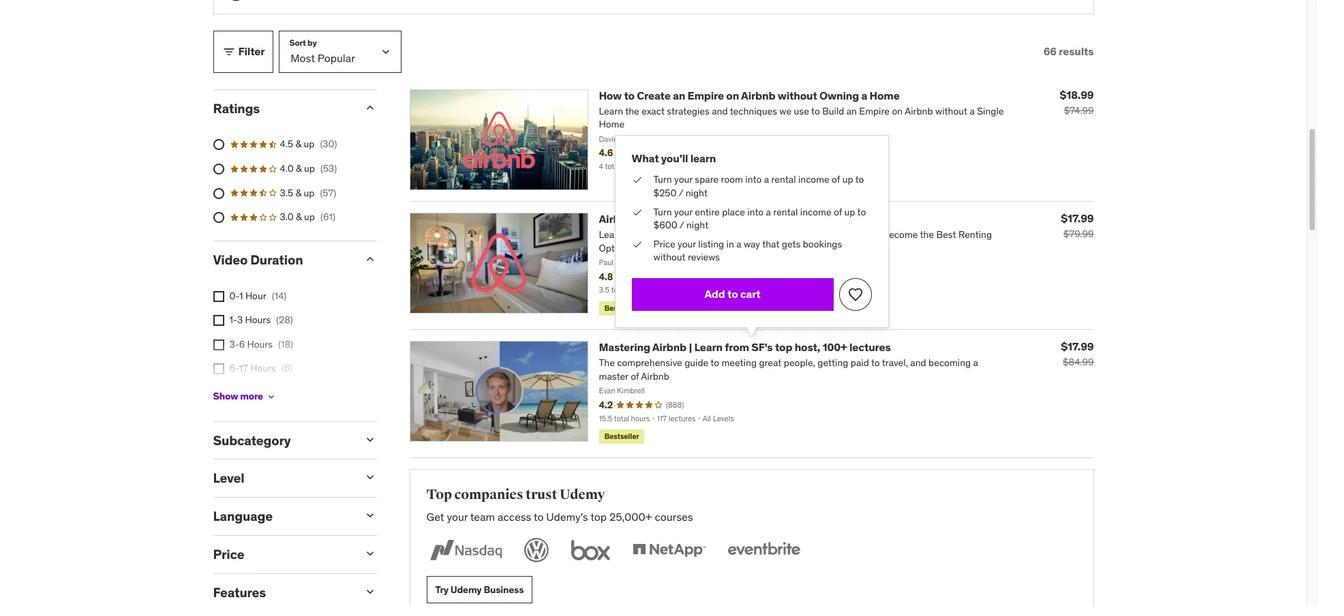 Task type: vqa. For each thing, say whether or not it's contained in the screenshot.


Task type: locate. For each thing, give the bounding box(es) containing it.
xsmall image
[[632, 174, 643, 187], [213, 291, 224, 302], [213, 315, 224, 326], [213, 364, 224, 375]]

top up great
[[775, 340, 793, 354]]

0 horizontal spatial without
[[654, 251, 686, 263]]

companies
[[454, 486, 523, 503]]

in right listing
[[727, 238, 734, 250]]

your right get
[[447, 510, 468, 524]]

ratings
[[213, 100, 260, 116]]

1 vertical spatial without
[[654, 251, 686, 263]]

of inside turn your entire place into a rental income of up to $600 / night
[[834, 206, 842, 218]]

a right the room
[[764, 174, 769, 186]]

$17.99 up $79.99
[[1061, 211, 1094, 225]]

getting
[[818, 357, 848, 369]]

listing
[[698, 238, 724, 250]]

0 vertical spatial $17.99
[[1061, 211, 1094, 225]]

into right place
[[747, 206, 764, 218]]

people,
[[784, 357, 815, 369]]

up left (61)
[[304, 211, 315, 223]]

of for turn your entire place into a rental income of up to $600 / night
[[834, 206, 842, 218]]

price inside price your listing in a way that gets bookings without reviews
[[654, 238, 675, 250]]

town!
[[847, 212, 877, 226]]

1-
[[229, 314, 237, 326]]

xsmall image right more
[[266, 391, 277, 402]]

without down '$600' at the top
[[654, 251, 686, 263]]

night down entire
[[687, 219, 709, 231]]

master
[[599, 370, 628, 382]]

(6)
[[281, 362, 293, 375]]

1 vertical spatial /
[[680, 219, 684, 231]]

turn up '$600' at the top
[[654, 206, 672, 218]]

your for spare
[[674, 174, 693, 186]]

small image for level
[[363, 471, 377, 484]]

a left way
[[736, 238, 742, 250]]

to up town!
[[855, 174, 864, 186]]

price for price
[[213, 546, 244, 562]]

1 horizontal spatial top
[[775, 340, 793, 354]]

kimbrell
[[617, 386, 645, 396]]

top companies trust udemy get your team access to udemy's top 25,000+ courses
[[426, 486, 693, 524]]

sf's
[[752, 340, 773, 354]]

more
[[240, 390, 263, 402]]

how to create an empire on airbnb without owning a home
[[599, 88, 900, 102]]

lectures down 888 reviews element at the bottom of the page
[[669, 414, 696, 423]]

into for room
[[745, 174, 762, 186]]

up left (53)
[[304, 162, 315, 175]]

$250
[[654, 187, 677, 199]]

up left (57)
[[304, 187, 315, 199]]

888 reviews element
[[666, 400, 684, 410]]

in
[[836, 212, 845, 226], [727, 238, 734, 250]]

the
[[599, 357, 615, 369]]

turn for turn your entire place into a rental income of up to $600 / night
[[654, 206, 672, 218]]

hour
[[245, 290, 266, 302]]

6-17 hours (6)
[[229, 362, 293, 375]]

xsmall image left 0-
[[213, 291, 224, 302]]

0 horizontal spatial price
[[213, 546, 244, 562]]

1 vertical spatial udemy
[[451, 583, 482, 596]]

courses
[[655, 510, 693, 524]]

up right listing
[[844, 206, 855, 218]]

hours right 3
[[245, 314, 271, 326]]

1 $17.99 from the top
[[1061, 211, 1094, 225]]

hours right the 6
[[247, 338, 273, 350]]

video
[[213, 251, 248, 268]]

up inside turn your spare room into a rental income of up to $250 / night
[[842, 174, 853, 186]]

netapp image
[[630, 535, 708, 565]]

hours for 6-17 hours
[[250, 362, 276, 375]]

1 horizontal spatial price
[[654, 238, 675, 250]]

1 vertical spatial night
[[687, 219, 709, 231]]

0 vertical spatial lectures
[[850, 340, 891, 354]]

1 vertical spatial top
[[591, 510, 607, 524]]

udemy up the udemy's
[[560, 486, 605, 503]]

0 vertical spatial rental
[[771, 174, 796, 186]]

xsmall image left '$600' at the top
[[632, 206, 643, 219]]

& for 4.5
[[296, 138, 301, 150]]

filter button
[[213, 30, 274, 73]]

turn up $250 at the top of page
[[654, 174, 672, 186]]

income inside turn your entire place into a rental income of up to $600 / night
[[800, 206, 832, 218]]

top inside top companies trust udemy get your team access to udemy's top 25,000+ courses
[[591, 510, 607, 524]]

a left home
[[861, 88, 867, 102]]

rental inside turn your entire place into a rental income of up to $600 / night
[[773, 206, 798, 218]]

your up '$600' at the top
[[674, 206, 693, 218]]

/ right $250 at the top of page
[[679, 187, 683, 199]]

xsmall image
[[632, 206, 643, 219], [632, 238, 643, 251], [213, 339, 224, 350], [266, 391, 277, 402]]

into inside turn your spare room into a rental income of up to $250 / night
[[745, 174, 762, 186]]

0 horizontal spatial udemy
[[451, 583, 482, 596]]

$17.99 for $17.99 $84.99
[[1061, 340, 1094, 353]]

become
[[710, 212, 752, 226]]

features
[[213, 584, 266, 601]]

rental
[[771, 174, 796, 186], [773, 206, 798, 218]]

into for place
[[747, 206, 764, 218]]

3.0
[[280, 211, 294, 223]]

your inside price your listing in a way that gets bookings without reviews
[[678, 238, 696, 250]]

owning
[[820, 88, 859, 102]]

hours right '17'
[[250, 362, 276, 375]]

2 turn from the top
[[654, 206, 672, 218]]

& for 3.5
[[296, 187, 301, 199]]

try
[[435, 583, 449, 596]]

small image
[[222, 45, 236, 58], [363, 101, 377, 114], [363, 252, 377, 266], [363, 433, 377, 446]]

/ for $250
[[679, 187, 683, 199]]

turn inside turn your spare room into a rental income of up to $250 / night
[[654, 174, 672, 186]]

0 vertical spatial in
[[836, 212, 845, 226]]

2 $17.99 from the top
[[1061, 340, 1094, 353]]

xsmall image left 1-
[[213, 315, 224, 326]]

1 vertical spatial income
[[800, 206, 832, 218]]

xsmall image down what
[[632, 174, 643, 187]]

eventbrite image
[[724, 535, 803, 565]]

1 small image from the top
[[363, 471, 377, 484]]

17+ hours
[[229, 387, 272, 399]]

0 horizontal spatial lectures
[[669, 414, 696, 423]]

to right paid on the bottom right of the page
[[871, 357, 880, 369]]

nasdaq image
[[426, 535, 505, 565]]

lectures
[[850, 340, 891, 354], [669, 414, 696, 423]]

to inside button
[[728, 287, 738, 301]]

& right 3.0
[[296, 211, 302, 223]]

your up $250 at the top of page
[[674, 174, 693, 186]]

:
[[705, 212, 708, 226]]

& right 3.5
[[296, 187, 301, 199]]

66 results status
[[1044, 44, 1094, 58]]

airbnb entrepreneur : become the best listing in town!
[[599, 212, 877, 226]]

of inside turn your spare room into a rental income of up to $250 / night
[[832, 174, 840, 186]]

mastering
[[599, 340, 650, 354]]

in left town!
[[836, 212, 845, 226]]

0 vertical spatial of
[[832, 174, 840, 186]]

4.0
[[280, 162, 294, 175]]

$17.99
[[1061, 211, 1094, 225], [1061, 340, 1094, 353]]

1 horizontal spatial without
[[778, 88, 817, 102]]

your inside turn your entire place into a rental income of up to $600 / night
[[674, 206, 693, 218]]

your inside top companies trust udemy get your team access to udemy's top 25,000+ courses
[[447, 510, 468, 524]]

without left owning at right top
[[778, 88, 817, 102]]

17
[[239, 362, 248, 375]]

up up town!
[[842, 174, 853, 186]]

all levels
[[703, 414, 734, 423]]

results
[[1059, 44, 1094, 58]]

xsmall image for 1-3 hours (28)
[[213, 315, 224, 326]]

rental inside turn your spare room into a rental income of up to $250 / night
[[771, 174, 796, 186]]

small image
[[363, 471, 377, 484], [363, 509, 377, 522], [363, 547, 377, 560], [363, 585, 377, 598]]

0 vertical spatial top
[[775, 340, 793, 354]]

up left (30)
[[304, 138, 315, 150]]

a left best
[[766, 206, 771, 218]]

xsmall image for 6-17 hours (6)
[[213, 364, 224, 375]]

a right becoming
[[973, 357, 978, 369]]

empire
[[688, 88, 724, 102]]

xsmall image left the 3-
[[213, 339, 224, 350]]

rental up best
[[771, 174, 796, 186]]

into inside turn your entire place into a rental income of up to $600 / night
[[747, 206, 764, 218]]

up for (61)
[[304, 211, 315, 223]]

room
[[721, 174, 743, 186]]

of up the kimbrell
[[631, 370, 639, 382]]

(30)
[[320, 138, 337, 150]]

1 vertical spatial turn
[[654, 206, 672, 218]]

0 vertical spatial into
[[745, 174, 762, 186]]

|
[[689, 340, 692, 354]]

on
[[726, 88, 739, 102]]

your up reviews
[[678, 238, 696, 250]]

/ inside turn your spare room into a rental income of up to $250 / night
[[679, 187, 683, 199]]

to inside turn your spare room into a rental income of up to $250 / night
[[855, 174, 864, 186]]

1 vertical spatial lectures
[[669, 414, 696, 423]]

turn inside turn your entire place into a rental income of up to $600 / night
[[654, 206, 672, 218]]

$17.99 up $84.99
[[1061, 340, 1094, 353]]

spare
[[695, 174, 719, 186]]

117
[[657, 414, 667, 423]]

price button
[[213, 546, 352, 562]]

hours
[[631, 414, 650, 423]]

1 vertical spatial into
[[747, 206, 764, 218]]

0 vertical spatial turn
[[654, 174, 672, 186]]

$600
[[654, 219, 678, 231]]

price down '$600' at the top
[[654, 238, 675, 250]]

without inside price your listing in a way that gets bookings without reviews
[[654, 251, 686, 263]]

language button
[[213, 508, 352, 524]]

price for price your listing in a way that gets bookings without reviews
[[654, 238, 675, 250]]

to right listing
[[857, 206, 866, 218]]

a inside turn your spare room into a rental income of up to $250 / night
[[764, 174, 769, 186]]

3 small image from the top
[[363, 547, 377, 560]]

into
[[745, 174, 762, 186], [747, 206, 764, 218]]

night down spare
[[686, 187, 708, 199]]

0 horizontal spatial in
[[727, 238, 734, 250]]

66 results
[[1044, 44, 1094, 58]]

of up listing
[[832, 174, 840, 186]]

small image for video duration
[[363, 252, 377, 266]]

of right listing
[[834, 206, 842, 218]]

& right 4.5
[[296, 138, 301, 150]]

66
[[1044, 44, 1057, 58]]

rental for place
[[773, 206, 798, 218]]

night
[[686, 187, 708, 199], [687, 219, 709, 231]]

hours right 17+
[[247, 387, 272, 399]]

& right 4.0
[[296, 162, 302, 175]]

subcategory
[[213, 432, 291, 448]]

17+
[[229, 387, 244, 399]]

6-
[[229, 362, 239, 375]]

1 horizontal spatial in
[[836, 212, 845, 226]]

level
[[213, 470, 244, 486]]

top
[[426, 486, 452, 503]]

bookings
[[803, 238, 842, 250]]

into right the room
[[745, 174, 762, 186]]

xsmall image down entrepreneur
[[632, 238, 643, 251]]

income up listing
[[798, 174, 830, 186]]

1 vertical spatial rental
[[773, 206, 798, 218]]

1 vertical spatial $17.99
[[1061, 340, 1094, 353]]

of for turn your spare room into a rental income of up to $250 / night
[[832, 174, 840, 186]]

a inside turn your entire place into a rental income of up to $600 / night
[[766, 206, 771, 218]]

0 vertical spatial udemy
[[560, 486, 605, 503]]

1
[[239, 290, 243, 302]]

(14)
[[272, 290, 286, 302]]

$74.99
[[1064, 104, 1094, 116]]

hours for 1-3 hours
[[245, 314, 271, 326]]

airbnb right on
[[741, 88, 775, 102]]

udemy right try
[[451, 583, 482, 596]]

0 vertical spatial night
[[686, 187, 708, 199]]

1 horizontal spatial udemy
[[560, 486, 605, 503]]

udemy
[[560, 486, 605, 503], [451, 583, 482, 596]]

price
[[654, 238, 675, 250], [213, 546, 244, 562]]

night inside turn your entire place into a rental income of up to $600 / night
[[687, 219, 709, 231]]

/
[[679, 187, 683, 199], [680, 219, 684, 231]]

0 vertical spatial price
[[654, 238, 675, 250]]

up for (57)
[[304, 187, 315, 199]]

income right best
[[800, 206, 832, 218]]

show more
[[213, 390, 263, 402]]

your
[[674, 174, 693, 186], [674, 206, 693, 218], [678, 238, 696, 250], [447, 510, 468, 524]]

2 vertical spatial of
[[631, 370, 639, 382]]

1 vertical spatial price
[[213, 546, 244, 562]]

a
[[861, 88, 867, 102], [764, 174, 769, 186], [766, 206, 771, 218], [736, 238, 742, 250], [973, 357, 978, 369]]

top right the udemy's
[[591, 510, 607, 524]]

2 small image from the top
[[363, 509, 377, 522]]

/ inside turn your entire place into a rental income of up to $600 / night
[[680, 219, 684, 231]]

small image inside filter button
[[222, 45, 236, 58]]

price your listing in a way that gets bookings without reviews
[[654, 238, 842, 263]]

1 horizontal spatial lectures
[[850, 340, 891, 354]]

1 vertical spatial of
[[834, 206, 842, 218]]

turn
[[654, 174, 672, 186], [654, 206, 672, 218]]

4 small image from the top
[[363, 585, 377, 598]]

1 turn from the top
[[654, 174, 672, 186]]

turn your entire place into a rental income of up to $600 / night
[[654, 206, 866, 231]]

(18)
[[278, 338, 293, 350]]

to inside turn your entire place into a rental income of up to $600 / night
[[857, 206, 866, 218]]

small image for language
[[363, 509, 377, 522]]

1 vertical spatial in
[[727, 238, 734, 250]]

rental right the
[[773, 206, 798, 218]]

paid
[[851, 357, 869, 369]]

entire
[[695, 206, 720, 218]]

features button
[[213, 584, 352, 601]]

0 vertical spatial /
[[679, 187, 683, 199]]

price up 'features'
[[213, 546, 244, 562]]

turn your spare room into a rental income of up to $250 / night
[[654, 174, 864, 199]]

xsmall image left 6-
[[213, 364, 224, 375]]

up
[[304, 138, 315, 150], [304, 162, 315, 175], [842, 174, 853, 186], [304, 187, 315, 199], [844, 206, 855, 218], [304, 211, 315, 223]]

/ right '$600' at the top
[[680, 219, 684, 231]]

0 vertical spatial income
[[798, 174, 830, 186]]

your inside turn your spare room into a rental income of up to $250 / night
[[674, 174, 693, 186]]

to down trust
[[534, 510, 544, 524]]

to left cart
[[728, 287, 738, 301]]

$18.99
[[1060, 88, 1094, 101]]

(57)
[[320, 187, 336, 199]]

lectures up paid on the bottom right of the page
[[850, 340, 891, 354]]

income inside turn your spare room into a rental income of up to $250 / night
[[798, 174, 830, 186]]

0 horizontal spatial top
[[591, 510, 607, 524]]

0 vertical spatial without
[[778, 88, 817, 102]]

(28)
[[276, 314, 293, 326]]

income for turn your spare room into a rental income of up to $250 / night
[[798, 174, 830, 186]]

turn for turn your spare room into a rental income of up to $250 / night
[[654, 174, 672, 186]]

night inside turn your spare room into a rental income of up to $250 / night
[[686, 187, 708, 199]]

volkswagen image
[[521, 535, 551, 565]]



Task type: describe. For each thing, give the bounding box(es) containing it.
a inside mastering airbnb | learn from sf's top host, 100+ lectures the comprehensive guide to meeting great people, getting paid to travel, and becoming a master of airbnb evan kimbrell
[[973, 357, 978, 369]]

xsmall image inside show more button
[[266, 391, 277, 402]]

great
[[759, 357, 782, 369]]

business
[[484, 583, 524, 596]]

your for listing
[[678, 238, 696, 250]]

3.5
[[280, 187, 293, 199]]

box image
[[568, 535, 613, 565]]

up inside turn your entire place into a rental income of up to $600 / night
[[844, 206, 855, 218]]

duration
[[250, 251, 303, 268]]

udemy inside top companies trust udemy get your team access to udemy's top 25,000+ courses
[[560, 486, 605, 503]]

add
[[705, 287, 725, 301]]

total
[[614, 414, 629, 423]]

what you'll learn
[[632, 152, 716, 165]]

income for turn your entire place into a rental income of up to $600 / night
[[800, 206, 832, 218]]

access
[[498, 510, 531, 524]]

add to cart
[[705, 287, 761, 301]]

small image for ratings
[[363, 101, 377, 114]]

rental for room
[[771, 174, 796, 186]]

0-
[[229, 290, 239, 302]]

way
[[744, 238, 760, 250]]

of inside mastering airbnb | learn from sf's top host, 100+ lectures the comprehensive guide to meeting great people, getting paid to travel, and becoming a master of airbnb evan kimbrell
[[631, 370, 639, 382]]

your for entire
[[674, 206, 693, 218]]

video duration
[[213, 251, 303, 268]]

$17.99 $79.99
[[1061, 211, 1094, 240]]

up for (53)
[[304, 162, 315, 175]]

all
[[703, 414, 711, 423]]

create
[[637, 88, 671, 102]]

airbnb down comprehensive
[[641, 370, 669, 382]]

/ for $600
[[680, 219, 684, 231]]

subcategory button
[[213, 432, 352, 448]]

how
[[599, 88, 622, 102]]

night for spare
[[686, 187, 708, 199]]

25,000+
[[609, 510, 652, 524]]

video duration button
[[213, 251, 352, 268]]

what
[[632, 152, 659, 165]]

3
[[237, 314, 243, 326]]

to right 'how'
[[624, 88, 635, 102]]

to inside top companies trust udemy get your team access to udemy's top 25,000+ courses
[[534, 510, 544, 524]]

& for 3.0
[[296, 211, 302, 223]]

0-1 hour (14)
[[229, 290, 286, 302]]

listing
[[799, 212, 834, 226]]

hours for 3-6 hours
[[247, 338, 273, 350]]

evan
[[599, 386, 615, 396]]

the
[[754, 212, 771, 226]]

117 lectures
[[657, 414, 696, 423]]

entrepreneur
[[635, 212, 703, 226]]

4.5 & up (30)
[[280, 138, 337, 150]]

trust
[[526, 486, 557, 503]]

up for (30)
[[304, 138, 315, 150]]

get
[[426, 510, 444, 524]]

try udemy business
[[435, 583, 524, 596]]

(888)
[[666, 400, 684, 409]]

4.2
[[599, 399, 613, 411]]

that
[[762, 238, 780, 250]]

mastering airbnb | learn from sf's top host, 100+ lectures link
[[599, 340, 891, 354]]

100+
[[823, 340, 847, 354]]

(61)
[[320, 211, 335, 223]]

best
[[773, 212, 797, 226]]

bestseller
[[604, 432, 639, 441]]

a inside price your listing in a way that gets bookings without reviews
[[736, 238, 742, 250]]

becoming
[[929, 357, 971, 369]]

small image for subcategory
[[363, 433, 377, 446]]

4.0 & up (53)
[[280, 162, 337, 175]]

gets
[[782, 238, 801, 250]]

& for 4.0
[[296, 162, 302, 175]]

wishlist image
[[847, 286, 864, 303]]

small image for price
[[363, 547, 377, 560]]

small image for features
[[363, 585, 377, 598]]

to down learn
[[711, 357, 719, 369]]

night for entire
[[687, 219, 709, 231]]

lectures inside mastering airbnb | learn from sf's top host, 100+ lectures the comprehensive guide to meeting great people, getting paid to travel, and becoming a master of airbnb evan kimbrell
[[850, 340, 891, 354]]

mastering airbnb | learn from sf's top host, 100+ lectures the comprehensive guide to meeting great people, getting paid to travel, and becoming a master of airbnb evan kimbrell
[[599, 340, 978, 396]]

top inside mastering airbnb | learn from sf's top host, 100+ lectures the comprehensive guide to meeting great people, getting paid to travel, and becoming a master of airbnb evan kimbrell
[[775, 340, 793, 354]]

15.5
[[599, 414, 612, 423]]

guide
[[685, 357, 709, 369]]

add to cart button
[[632, 278, 834, 311]]

and
[[910, 357, 926, 369]]

in inside price your listing in a way that gets bookings without reviews
[[727, 238, 734, 250]]

3-6 hours (18)
[[229, 338, 293, 350]]

xsmall image for 0-1 hour (14)
[[213, 291, 224, 302]]

place
[[722, 206, 745, 218]]

$17.99 for $17.99 $79.99
[[1061, 211, 1094, 225]]

cart
[[740, 287, 761, 301]]

$17.99 $84.99
[[1061, 340, 1094, 368]]

ratings button
[[213, 100, 352, 116]]

3-
[[229, 338, 239, 350]]

you'll
[[661, 152, 688, 165]]

airbnb left '$600' at the top
[[599, 212, 633, 226]]

language
[[213, 508, 273, 524]]

show
[[213, 390, 238, 402]]

airbnb left |
[[652, 340, 687, 354]]

udemy's
[[546, 510, 588, 524]]

level button
[[213, 470, 352, 486]]

4.5
[[280, 138, 293, 150]]

meeting
[[722, 357, 757, 369]]

an
[[673, 88, 685, 102]]



